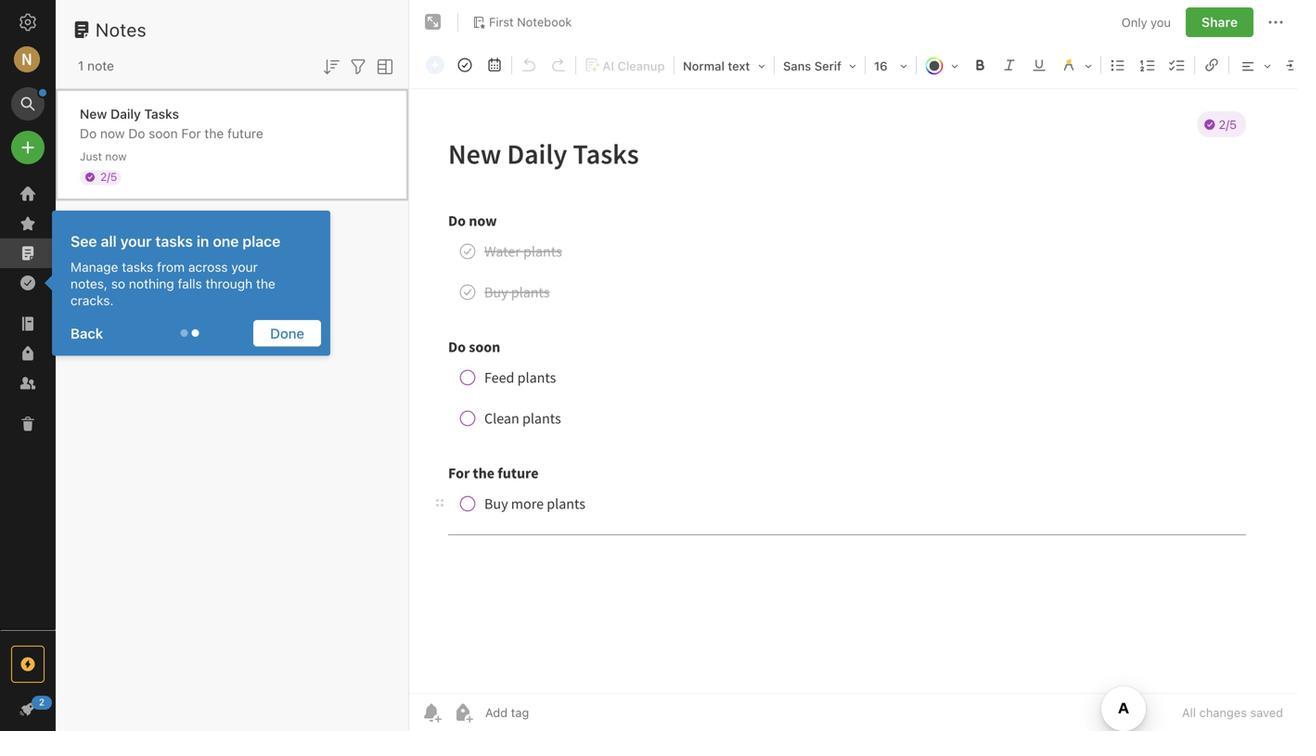Task type: vqa. For each thing, say whether or not it's contained in the screenshot.
leftmost on
no



Task type: locate. For each thing, give the bounding box(es) containing it.
for
[[181, 126, 201, 141]]

future
[[227, 126, 263, 141]]

nothing
[[129, 276, 174, 291]]

note
[[87, 58, 114, 73]]

2/5
[[100, 170, 117, 183]]

1 vertical spatial tasks
[[122, 259, 153, 274]]

first
[[489, 15, 514, 29]]

0 horizontal spatial your
[[120, 232, 152, 250]]

1 horizontal spatial your
[[231, 259, 258, 274]]

notebook
[[517, 15, 572, 29]]

through
[[206, 276, 253, 291]]

only you
[[1122, 15, 1171, 29]]

font family image
[[777, 52, 863, 78]]

now up 2/5 on the left top of page
[[105, 150, 127, 163]]

the
[[205, 126, 224, 141], [256, 276, 276, 291]]

tasks
[[155, 232, 193, 250], [122, 259, 153, 274]]

1 note
[[78, 58, 114, 73]]

saved
[[1251, 706, 1284, 720]]

daily
[[110, 106, 141, 122]]

just now
[[80, 150, 127, 163]]

now
[[100, 126, 125, 141], [105, 150, 127, 163]]

now for do
[[100, 126, 125, 141]]

back button
[[61, 320, 120, 346]]

font size image
[[868, 52, 914, 78]]

upgrade image
[[17, 653, 39, 676]]

task image
[[452, 52, 478, 78]]

the right through
[[256, 276, 276, 291]]

0 vertical spatial tasks
[[155, 232, 193, 250]]

0 vertical spatial the
[[205, 126, 224, 141]]

all
[[101, 232, 117, 250]]

first notebook
[[489, 15, 572, 29]]

settings image
[[17, 11, 39, 33]]

1 horizontal spatial the
[[256, 276, 276, 291]]

your right all
[[120, 232, 152, 250]]

your up through
[[231, 259, 258, 274]]

0 horizontal spatial tasks
[[122, 259, 153, 274]]

1 horizontal spatial do
[[128, 126, 145, 141]]

0 horizontal spatial the
[[205, 126, 224, 141]]

note list element
[[56, 0, 409, 731]]

tasks up from
[[155, 232, 193, 250]]

0 horizontal spatial do
[[80, 126, 97, 141]]

tasks up nothing
[[122, 259, 153, 274]]

first notebook button
[[466, 9, 579, 35]]

1 vertical spatial the
[[256, 276, 276, 291]]

italic image
[[997, 52, 1023, 78]]

add tag image
[[452, 702, 474, 724]]

the right for
[[205, 126, 224, 141]]

tree
[[0, 179, 56, 629]]

do
[[80, 126, 97, 141], [128, 126, 145, 141]]

add a reminder image
[[420, 702, 443, 724]]

now for just
[[105, 150, 127, 163]]

cracks.
[[71, 293, 114, 308]]

now down daily
[[100, 126, 125, 141]]

done
[[270, 325, 304, 341]]

one
[[213, 232, 239, 250]]

do down new daily tasks
[[128, 126, 145, 141]]

Note Editor text field
[[409, 89, 1298, 693]]

do down new
[[80, 126, 97, 141]]

across
[[188, 259, 228, 274]]

note window element
[[409, 0, 1298, 731]]

place
[[243, 232, 281, 250]]

your
[[120, 232, 152, 250], [231, 259, 258, 274]]

notes,
[[71, 276, 108, 291]]

1
[[78, 58, 84, 73]]

underline image
[[1027, 52, 1053, 78]]

0 vertical spatial now
[[100, 126, 125, 141]]

1 vertical spatial now
[[105, 150, 127, 163]]

share
[[1202, 14, 1238, 30]]

see
[[71, 232, 97, 250]]

1 vertical spatial your
[[231, 259, 258, 274]]

share button
[[1186, 7, 1254, 37]]



Task type: describe. For each thing, give the bounding box(es) containing it.
falls
[[178, 276, 202, 291]]

from
[[157, 259, 185, 274]]

calendar event image
[[482, 52, 508, 78]]

so
[[111, 276, 125, 291]]

font color image
[[919, 52, 965, 78]]

soon
[[149, 126, 178, 141]]

bulleted list image
[[1105, 52, 1131, 78]]

changes
[[1200, 706, 1247, 720]]

highlight image
[[1054, 52, 1099, 78]]

in
[[197, 232, 209, 250]]

expand note image
[[422, 11, 445, 33]]

2 do from the left
[[128, 126, 145, 141]]

new daily tasks
[[80, 106, 179, 122]]

indent image
[[1280, 52, 1298, 78]]

just
[[80, 150, 102, 163]]

back
[[71, 325, 103, 341]]

new
[[80, 106, 107, 122]]

do now do soon for the future
[[80, 126, 263, 141]]

checklist image
[[1165, 52, 1191, 78]]

the inside note list element
[[205, 126, 224, 141]]

insert image
[[421, 52, 449, 78]]

0 vertical spatial your
[[120, 232, 152, 250]]

alignment image
[[1232, 52, 1278, 78]]

numbered list image
[[1135, 52, 1161, 78]]

tasks
[[144, 106, 179, 122]]

done button
[[254, 320, 321, 346]]

you
[[1151, 15, 1171, 29]]

insert link image
[[1199, 52, 1225, 78]]

heading level image
[[677, 52, 772, 78]]

the inside 'see all your tasks in one place manage tasks from across your notes, so nothing falls through the cracks.'
[[256, 276, 276, 291]]

manage
[[71, 259, 118, 274]]

all
[[1182, 706, 1196, 720]]

all changes saved
[[1182, 706, 1284, 720]]

see all your tasks in one place manage tasks from across your notes, so nothing falls through the cracks.
[[71, 232, 281, 308]]

notes
[[96, 19, 147, 40]]

only
[[1122, 15, 1148, 29]]

bold image
[[967, 52, 993, 78]]

1 do from the left
[[80, 126, 97, 141]]

1 horizontal spatial tasks
[[155, 232, 193, 250]]

home image
[[17, 183, 39, 205]]



